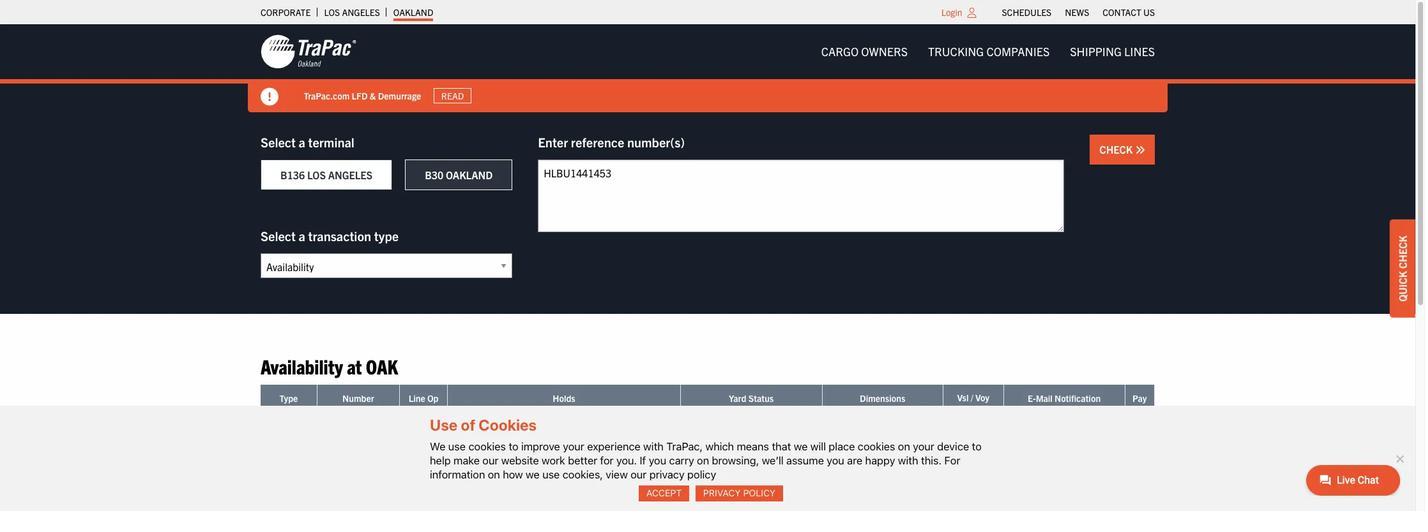 Task type: locate. For each thing, give the bounding box(es) containing it.
line right use
[[466, 419, 484, 430]]

1 horizontal spatial released
[[515, 444, 551, 456]]

1 horizontal spatial our
[[631, 469, 647, 482]]

2 your from the left
[[913, 441, 935, 453]]

1 vertical spatial menu bar
[[811, 39, 1165, 65]]

0 vertical spatial inbound
[[362, 471, 394, 482]]

your up the this.
[[913, 441, 935, 453]]

2 not from the top
[[335, 497, 348, 508]]

with
[[643, 441, 664, 453], [898, 455, 919, 468]]

1 vertical spatial get
[[600, 497, 612, 508]]

0 vertical spatial get
[[600, 471, 612, 482]]

please down the information
[[437, 497, 463, 508]]

select a transaction type
[[261, 228, 399, 244]]

1 vertical spatial oakland
[[446, 169, 493, 181]]

1 vertical spatial search
[[562, 497, 588, 508]]

select up b136
[[261, 134, 296, 150]]

0 vertical spatial details
[[636, 471, 661, 482]]

dimensions
[[860, 393, 906, 405]]

2 a from the top
[[299, 228, 305, 244]]

equipment down how
[[488, 497, 530, 508]]

cargo owners link
[[811, 39, 918, 65]]

1 select from the top
[[261, 134, 296, 150]]

released up the cookies,
[[572, 444, 608, 456]]

hlbu1441453
[[266, 471, 325, 482], [266, 497, 325, 508]]

search down better
[[562, 471, 588, 482]]

1 horizontal spatial use
[[543, 469, 560, 482]]

mail
[[1036, 393, 1053, 405]]

1 you from the left
[[649, 455, 667, 468]]

los angeles link
[[324, 3, 380, 21]]

0 vertical spatial equipment
[[488, 471, 530, 482]]

menu bar containing cargo owners
[[811, 39, 1165, 65]]

angeles left the oakland link
[[342, 6, 380, 18]]

do down the information
[[465, 497, 474, 508]]

1 horizontal spatial you
[[827, 455, 845, 468]]

0 horizontal spatial your
[[563, 441, 585, 453]]

0 vertical spatial hlbu1441453 is not an inbound container. please do an equipment history search to get more details for this container.
[[266, 471, 731, 482]]

number(s)
[[627, 134, 685, 150]]

please down help
[[437, 471, 463, 482]]

privacy policy
[[703, 488, 776, 499]]

our
[[483, 455, 499, 468], [631, 469, 647, 482]]

equipment
[[488, 471, 530, 482], [488, 497, 530, 508]]

enter reference number(s)
[[538, 134, 685, 150]]

1 horizontal spatial check
[[1397, 236, 1410, 269]]

1 horizontal spatial with
[[898, 455, 919, 468]]

0 vertical spatial is
[[327, 471, 333, 482]]

an
[[350, 471, 359, 482], [476, 471, 486, 482], [350, 497, 359, 508], [476, 497, 486, 508]]

use up make
[[448, 441, 466, 453]]

container. down policy
[[692, 497, 731, 508]]

information
[[430, 469, 485, 482]]

schedules
[[1002, 6, 1052, 18]]

corporate
[[261, 6, 311, 18]]

1 vertical spatial inbound
[[362, 497, 394, 508]]

to down better
[[590, 471, 597, 482]]

details down the privacy
[[636, 497, 661, 508]]

0 horizontal spatial our
[[483, 455, 499, 468]]

1 hlbu1441453 from the top
[[266, 471, 325, 482]]

select for select a terminal
[[261, 134, 296, 150]]

yard
[[729, 393, 747, 405]]

1 vertical spatial select
[[261, 228, 296, 244]]

container. up privacy
[[692, 471, 731, 482]]

you down place in the bottom of the page
[[827, 455, 845, 468]]

1 details from the top
[[636, 471, 661, 482]]

for down the privacy
[[663, 497, 674, 508]]

los up oakland image
[[324, 6, 340, 18]]

0 vertical spatial this
[[676, 471, 690, 482]]

cookies up make
[[469, 441, 506, 453]]

our down if
[[631, 469, 647, 482]]

1 vertical spatial container.
[[692, 497, 731, 508]]

delivered
[[686, 444, 722, 456]]

us
[[1144, 6, 1155, 18]]

0 vertical spatial for
[[600, 455, 614, 468]]

1 vertical spatial with
[[898, 455, 919, 468]]

1 vertical spatial equipment
[[488, 497, 530, 508]]

for up accept
[[663, 471, 674, 482]]

that
[[772, 441, 791, 453]]

we down website
[[526, 469, 540, 482]]

2 select from the top
[[261, 228, 296, 244]]

menu bar down light image
[[811, 39, 1165, 65]]

los angeles
[[324, 6, 380, 18]]

contact us
[[1103, 6, 1155, 18]]

0 horizontal spatial we
[[526, 469, 540, 482]]

enter
[[538, 134, 568, 150]]

use down work
[[543, 469, 560, 482]]

0 vertical spatial please
[[437, 471, 463, 482]]

1 vertical spatial is
[[327, 497, 333, 508]]

search
[[562, 471, 588, 482], [562, 497, 588, 508]]

are
[[847, 455, 863, 468]]

vsl
[[957, 393, 969, 404]]

holds
[[553, 393, 576, 405]]

1 your from the left
[[563, 441, 585, 453]]

1 vertical spatial this
[[676, 497, 690, 508]]

hlbu1441453 is not an inbound container. please do an equipment history search to get more details for this container. down website
[[266, 471, 731, 482]]

trucking companies
[[928, 44, 1050, 59]]

quick check
[[1397, 236, 1410, 302]]

how
[[503, 469, 523, 482]]

0 vertical spatial oakland
[[393, 6, 434, 18]]

for
[[600, 455, 614, 468], [663, 471, 674, 482], [663, 497, 674, 508]]

1 vertical spatial we
[[526, 469, 540, 482]]

1 vertical spatial line
[[466, 419, 484, 430]]

released down of
[[457, 444, 493, 456]]

0 vertical spatial our
[[483, 455, 499, 468]]

none
[[639, 444, 659, 456]]

1 horizontal spatial oakland
[[446, 169, 493, 181]]

0 vertical spatial history
[[532, 471, 560, 482]]

14:05
[[772, 444, 796, 456]]

2 horizontal spatial released
[[572, 444, 608, 456]]

1 horizontal spatial we
[[794, 441, 808, 453]]

improve
[[521, 441, 560, 453]]

0 vertical spatial more
[[614, 471, 634, 482]]

get down view
[[600, 497, 612, 508]]

2 this from the top
[[676, 497, 690, 508]]

customs
[[512, 419, 553, 430]]

oak
[[366, 354, 398, 379]]

1 horizontal spatial your
[[913, 441, 935, 453]]

login link
[[942, 6, 963, 18]]

1 cookies from the left
[[469, 441, 506, 453]]

will
[[811, 441, 826, 453]]

0 vertical spatial los
[[324, 6, 340, 18]]

1 vertical spatial los
[[307, 169, 326, 181]]

1 vertical spatial not
[[335, 497, 348, 508]]

released down customs
[[515, 444, 551, 456]]

1 equipment from the top
[[488, 471, 530, 482]]

a left the transaction
[[299, 228, 305, 244]]

1 a from the top
[[299, 134, 305, 150]]

los right b136
[[307, 169, 326, 181]]

a for transaction
[[299, 228, 305, 244]]

b136
[[280, 169, 305, 181]]

0 vertical spatial line
[[409, 393, 425, 405]]

this down the carry
[[676, 471, 690, 482]]

0 vertical spatial we
[[794, 441, 808, 453]]

line
[[409, 393, 425, 405], [466, 419, 484, 430]]

on up policy
[[697, 455, 709, 468]]

2 search from the top
[[562, 497, 588, 508]]

0 horizontal spatial cookies
[[469, 441, 506, 453]]

0 vertical spatial a
[[299, 134, 305, 150]]

los
[[324, 6, 340, 18], [307, 169, 326, 181]]

read
[[442, 90, 464, 102]]

do down make
[[465, 471, 474, 482]]

2 equipment from the top
[[488, 497, 530, 508]]

this down the privacy
[[676, 497, 690, 508]]

0 vertical spatial container.
[[692, 471, 731, 482]]

1 vertical spatial details
[[636, 497, 661, 508]]

with left the this.
[[898, 455, 919, 468]]

1 horizontal spatial on
[[697, 455, 709, 468]]

1 do from the top
[[465, 471, 474, 482]]

1 history from the top
[[532, 471, 560, 482]]

details down if
[[636, 471, 661, 482]]

angeles down terminal
[[328, 169, 373, 181]]

no image
[[1394, 453, 1406, 466]]

2 do from the top
[[465, 497, 474, 508]]

more down you. on the left bottom of page
[[614, 471, 634, 482]]

for down experience
[[600, 455, 614, 468]]

oakland right b30
[[446, 169, 493, 181]]

hlbu1441453 is not an inbound container. please do an equipment history search to get more details for this container. down how
[[266, 497, 731, 508]]

0 horizontal spatial you
[[649, 455, 667, 468]]

cookies up the happy
[[858, 441, 895, 453]]

0 vertical spatial not
[[335, 471, 348, 482]]

1 vertical spatial a
[[299, 228, 305, 244]]

0 vertical spatial search
[[562, 471, 588, 482]]

pay
[[1133, 393, 1147, 405]]

1 vertical spatial hlbu1441453 is not an inbound container. please do an equipment history search to get more details for this container.
[[266, 497, 731, 508]]

menu bar up shipping
[[996, 3, 1162, 21]]

availability
[[261, 354, 343, 379]]

more down view
[[614, 497, 634, 508]]

with up if
[[643, 441, 664, 453]]

get down experience
[[600, 471, 612, 482]]

1 vertical spatial do
[[465, 497, 474, 508]]

menu bar
[[996, 3, 1162, 21], [811, 39, 1165, 65]]

type
[[374, 228, 399, 244]]

2 vertical spatial on
[[488, 469, 500, 482]]

menu bar containing schedules
[[996, 3, 1162, 21]]

experience
[[587, 441, 641, 453]]

trucking companies link
[[918, 39, 1060, 65]]

0 vertical spatial hlbu1441453
[[266, 471, 325, 482]]

to down the cookies,
[[590, 497, 597, 508]]

0 vertical spatial on
[[898, 441, 910, 453]]

e-
[[1028, 393, 1036, 405]]

line left op
[[409, 393, 425, 405]]

cookies
[[479, 417, 537, 435]]

yun/064e
[[949, 444, 989, 456]]

we up assume
[[794, 441, 808, 453]]

on left how
[[488, 469, 500, 482]]

details
[[636, 471, 661, 482], [636, 497, 661, 508]]

we'll
[[762, 455, 784, 468]]

is
[[327, 471, 333, 482], [327, 497, 333, 508]]

policy
[[688, 469, 716, 482]]

0 vertical spatial check
[[1100, 143, 1135, 156]]

oakland right los angeles
[[393, 6, 434, 18]]

09/18/2023
[[724, 444, 770, 456]]

0 horizontal spatial use
[[448, 441, 466, 453]]

do
[[465, 471, 474, 482], [465, 497, 474, 508]]

transaction
[[308, 228, 371, 244]]

/
[[971, 393, 974, 404]]

select left the transaction
[[261, 228, 296, 244]]

1 vertical spatial history
[[532, 497, 560, 508]]

&
[[370, 90, 376, 101]]

0 vertical spatial angeles
[[342, 6, 380, 18]]

you right if
[[649, 455, 667, 468]]

1 vertical spatial our
[[631, 469, 647, 482]]

work
[[542, 455, 565, 468]]

1 container. from the top
[[396, 471, 435, 482]]

1 vertical spatial please
[[437, 497, 463, 508]]

0 vertical spatial menu bar
[[996, 3, 1162, 21]]

a left terminal
[[299, 134, 305, 150]]

1 horizontal spatial cookies
[[858, 441, 895, 453]]

device
[[937, 441, 969, 453]]

availability at oak
[[261, 354, 398, 379]]

a
[[299, 134, 305, 150], [299, 228, 305, 244]]

equipment down website
[[488, 471, 530, 482]]

2 please from the top
[[437, 497, 463, 508]]

on left device
[[898, 441, 910, 453]]

2 horizontal spatial on
[[898, 441, 910, 453]]

1 vertical spatial on
[[697, 455, 709, 468]]

0 horizontal spatial with
[[643, 441, 664, 453]]

1 vertical spatial container.
[[396, 497, 435, 508]]

0 vertical spatial select
[[261, 134, 296, 150]]

to up website
[[509, 441, 519, 453]]

2 hlbu1441453 is not an inbound container. please do an equipment history search to get more details for this container. from the top
[[266, 497, 731, 508]]

select a terminal
[[261, 134, 355, 150]]

1 horizontal spatial line
[[466, 419, 484, 430]]

banner
[[0, 24, 1426, 112]]

1 this from the top
[[676, 471, 690, 482]]

0 horizontal spatial released
[[457, 444, 493, 456]]

1 more from the top
[[614, 471, 634, 482]]

0 horizontal spatial check
[[1100, 143, 1135, 156]]

we
[[794, 441, 808, 453], [526, 469, 540, 482]]

1 vertical spatial more
[[614, 497, 634, 508]]

cookies
[[469, 441, 506, 453], [858, 441, 895, 453]]

our right make
[[483, 455, 499, 468]]

light image
[[968, 8, 977, 18]]

angeles
[[342, 6, 380, 18], [328, 169, 373, 181]]

cargo owners
[[821, 44, 908, 59]]

shipping lines
[[1070, 44, 1155, 59]]

your up better
[[563, 441, 585, 453]]

2 container. from the top
[[692, 497, 731, 508]]

to right device
[[972, 441, 982, 453]]

delivered 09/18/2023 14:05
[[686, 444, 796, 456]]

search down the cookies,
[[562, 497, 588, 508]]

0 vertical spatial container.
[[396, 471, 435, 482]]

get
[[600, 471, 612, 482], [600, 497, 612, 508]]

0 horizontal spatial line
[[409, 393, 425, 405]]

0 vertical spatial do
[[465, 471, 474, 482]]

1 vertical spatial hlbu1441453
[[266, 497, 325, 508]]



Task type: describe. For each thing, give the bounding box(es) containing it.
if
[[640, 455, 646, 468]]

type
[[280, 393, 298, 405]]

trapac,
[[667, 441, 703, 453]]

a for terminal
[[299, 134, 305, 150]]

oakland image
[[261, 34, 357, 70]]

0 horizontal spatial oakland
[[393, 6, 434, 18]]

lfd
[[352, 90, 368, 101]]

owners
[[861, 44, 908, 59]]

reference
[[571, 134, 624, 150]]

website
[[501, 455, 539, 468]]

voy
[[976, 393, 990, 404]]

1 vertical spatial angeles
[[328, 169, 373, 181]]

policy
[[743, 488, 776, 499]]

demurrage
[[378, 90, 422, 101]]

means
[[737, 441, 769, 453]]

solid image
[[1135, 145, 1146, 155]]

trucking
[[928, 44, 984, 59]]

happy
[[865, 455, 895, 468]]

number
[[343, 393, 374, 405]]

read link
[[434, 88, 472, 104]]

schedules link
[[1002, 3, 1052, 21]]

menu bar inside banner
[[811, 39, 1165, 65]]

browsing,
[[712, 455, 759, 468]]

notification
[[1055, 393, 1101, 405]]

we
[[430, 441, 446, 453]]

login
[[942, 6, 963, 18]]

which
[[706, 441, 734, 453]]

line for line
[[466, 419, 484, 430]]

40/hc/96
[[864, 444, 902, 456]]

1 vertical spatial for
[[663, 471, 674, 482]]

0 vertical spatial with
[[643, 441, 664, 453]]

2 cookies from the left
[[858, 441, 895, 453]]

status
[[749, 393, 774, 405]]

solid image
[[261, 88, 279, 106]]

view
[[606, 469, 628, 482]]

vsl / voy
[[957, 393, 990, 404]]

quick
[[1397, 271, 1410, 302]]

cargo
[[821, 44, 859, 59]]

2 more from the top
[[614, 497, 634, 508]]

1 vertical spatial use
[[543, 469, 560, 482]]

1 hlbu1441453 is not an inbound container. please do an equipment history search to get more details for this container. from the top
[[266, 471, 731, 482]]

cookies,
[[563, 469, 603, 482]]

1 inbound from the top
[[362, 471, 394, 482]]

1 search from the top
[[562, 471, 588, 482]]

trapac.com lfd & demurrage
[[304, 90, 422, 101]]

1 vertical spatial check
[[1397, 236, 1410, 269]]

banner containing cargo owners
[[0, 24, 1426, 112]]

privacy
[[650, 469, 685, 482]]

quick check link
[[1390, 220, 1416, 318]]

check inside button
[[1100, 143, 1135, 156]]

use of cookies we use cookies to improve your experience with trapac, which means that we will place cookies on your device to help make our website work better for you. if you carry on browsing, we'll assume you are happy with this. for information on how we use cookies, view our privacy policy
[[430, 417, 982, 482]]

1 please from the top
[[437, 471, 463, 482]]

b136 los angeles
[[280, 169, 373, 181]]

at
[[347, 354, 362, 379]]

carry
[[669, 455, 694, 468]]

b30
[[425, 169, 444, 181]]

check button
[[1090, 135, 1155, 165]]

2 you from the left
[[827, 455, 845, 468]]

you.
[[617, 455, 637, 468]]

help
[[430, 455, 451, 468]]

corporate link
[[261, 3, 311, 21]]

make
[[454, 455, 480, 468]]

shipping lines link
[[1060, 39, 1165, 65]]

2 inbound from the top
[[362, 497, 394, 508]]

contact
[[1103, 6, 1142, 18]]

news
[[1065, 6, 1090, 18]]

1 is from the top
[[327, 471, 333, 482]]

0 horizontal spatial on
[[488, 469, 500, 482]]

2 details from the top
[[636, 497, 661, 508]]

companies
[[987, 44, 1050, 59]]

privacy
[[703, 488, 741, 499]]

place
[[829, 441, 855, 453]]

line op
[[409, 393, 439, 405]]

this.
[[921, 455, 942, 468]]

assume
[[787, 455, 824, 468]]

privacy policy link
[[696, 486, 783, 502]]

yard status
[[729, 393, 774, 405]]

shipping
[[1070, 44, 1122, 59]]

3 released from the left
[[572, 444, 608, 456]]

2 container. from the top
[[396, 497, 435, 508]]

use
[[430, 417, 458, 435]]

los inside 'link'
[[324, 6, 340, 18]]

e-mail notification
[[1028, 393, 1101, 405]]

angeles inside los angeles 'link'
[[342, 6, 380, 18]]

select for select a transaction type
[[261, 228, 296, 244]]

2 is from the top
[[327, 497, 333, 508]]

lines
[[1125, 44, 1155, 59]]

2 get from the top
[[600, 497, 612, 508]]

1 get from the top
[[600, 471, 612, 482]]

Enter reference number(s) text field
[[538, 160, 1065, 233]]

1 released from the left
[[457, 444, 493, 456]]

2 released from the left
[[515, 444, 551, 456]]

better
[[568, 455, 598, 468]]

of
[[461, 417, 476, 435]]

0 vertical spatial use
[[448, 441, 466, 453]]

2 history from the top
[[532, 497, 560, 508]]

for inside use of cookies we use cookies to improve your experience with trapac, which means that we will place cookies on your device to help make our website work better for you. if you carry on browsing, we'll assume you are happy with this. for information on how we use cookies, view our privacy policy
[[600, 455, 614, 468]]

2 hlbu1441453 from the top
[[266, 497, 325, 508]]

2 vertical spatial for
[[663, 497, 674, 508]]

1 container. from the top
[[692, 471, 731, 482]]

contact us link
[[1103, 3, 1155, 21]]

line for line op
[[409, 393, 425, 405]]

1 not from the top
[[335, 471, 348, 482]]

oakland link
[[393, 3, 434, 21]]

accept
[[646, 488, 682, 499]]

accept link
[[639, 486, 690, 502]]



